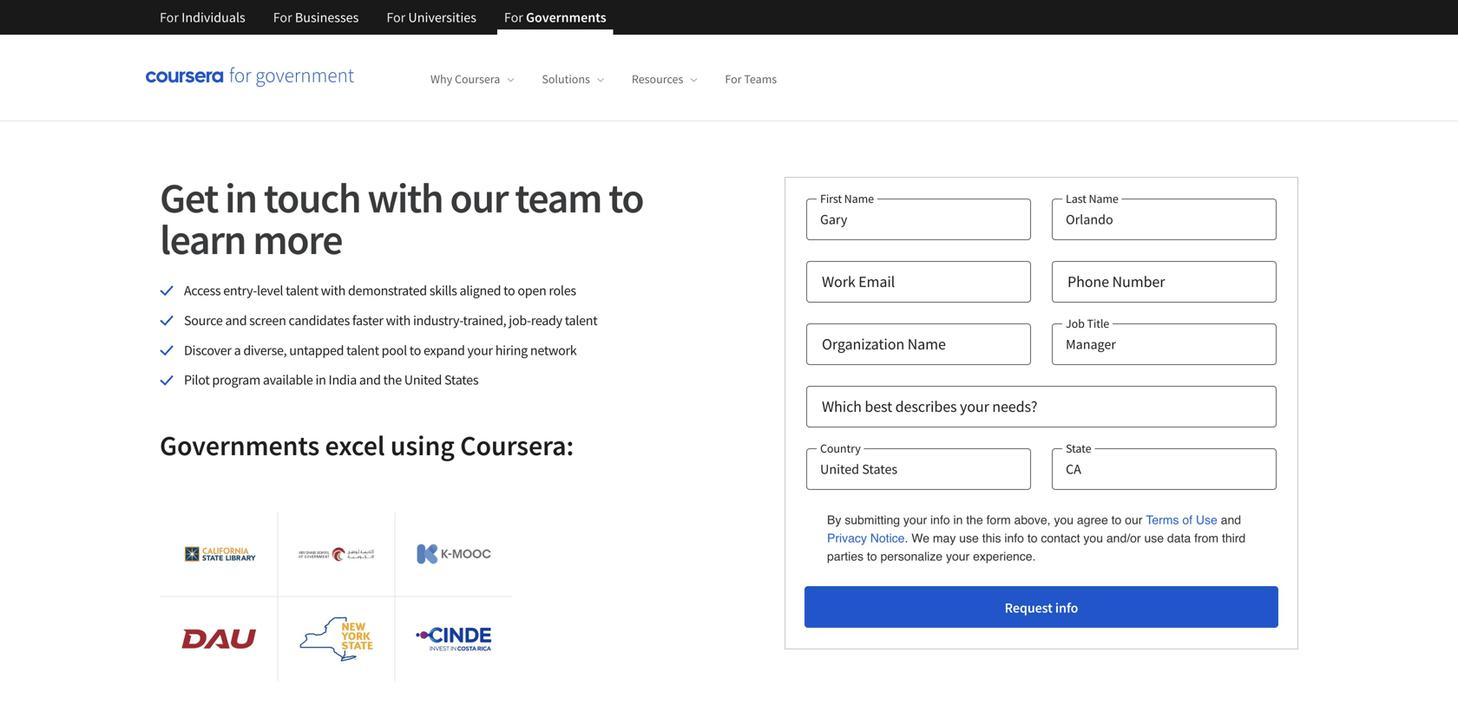 Task type: describe. For each thing, give the bounding box(es) containing it.
for governments
[[504, 9, 606, 26]]

teams
[[744, 71, 777, 87]]

1 vertical spatial with
[[321, 282, 345, 299]]

which
[[822, 397, 862, 417]]

. we may use this info to contact you and/or use data from third parties to personalize your experience.
[[827, 532, 1246, 564]]

trained,
[[463, 312, 506, 329]]

abu dhabi school of government image
[[299, 548, 374, 561]]

hiring
[[495, 342, 528, 359]]

Work Email email field
[[806, 261, 1031, 303]]

in inside get in touch with our team to learn more
[[225, 172, 257, 224]]

pool
[[382, 342, 407, 359]]

state
[[1066, 441, 1091, 457]]

info inside by submitting your info in the form above, you agree to our terms of use and privacy notice
[[930, 513, 950, 527]]

source
[[184, 312, 223, 329]]

experience.
[[973, 550, 1036, 564]]

0 horizontal spatial governments
[[160, 428, 320, 463]]

demonstrated
[[348, 282, 427, 299]]

for businesses
[[273, 9, 359, 26]]

program
[[212, 372, 260, 389]]

ready
[[531, 312, 562, 329]]

to down privacy notice
[[867, 550, 877, 564]]

discover a diverse, untapped talent pool to expand your hiring network
[[184, 342, 577, 359]]

our inside by submitting your info in the form above, you agree to our terms of use and privacy notice
[[1125, 513, 1143, 527]]

your inside . we may use this info to contact you and/or use data from third parties to personalize your experience.
[[946, 550, 970, 564]]

coursera:
[[460, 428, 574, 463]]

banner navigation
[[146, 0, 620, 35]]

2 horizontal spatial talent
[[565, 312, 597, 329]]

untapped
[[289, 342, 344, 359]]

india
[[329, 372, 357, 389]]

2 use from the left
[[1144, 532, 1164, 546]]

more
[[253, 214, 342, 266]]

open
[[518, 282, 546, 299]]

describes
[[895, 397, 957, 417]]

your down 'trained,'
[[467, 342, 493, 359]]

expand
[[424, 342, 465, 359]]

data
[[1167, 532, 1191, 546]]

why
[[430, 71, 452, 87]]

job
[[1066, 316, 1085, 332]]

parties
[[827, 550, 864, 564]]

for individuals
[[160, 9, 245, 26]]

job-
[[509, 312, 531, 329]]

cinde costa rica image
[[416, 628, 491, 651]]

to down above,
[[1027, 532, 1038, 546]]

to left open
[[504, 282, 515, 299]]

for teams
[[725, 71, 777, 87]]

using
[[390, 428, 455, 463]]

country
[[820, 441, 861, 457]]

aligned
[[460, 282, 501, 299]]

privacy notice link
[[827, 529, 905, 548]]

above,
[[1014, 513, 1051, 527]]

this
[[982, 532, 1001, 546]]

team
[[515, 172, 601, 224]]

touch
[[264, 172, 360, 224]]

organization
[[822, 335, 905, 354]]

the inside by submitting your info in the form above, you agree to our terms of use and privacy notice
[[966, 513, 983, 527]]

request info button
[[805, 587, 1278, 628]]

in inside by submitting your info in the form above, you agree to our terms of use and privacy notice
[[953, 513, 963, 527]]

number
[[1112, 272, 1165, 292]]

why coursera link
[[430, 71, 514, 87]]

our inside get in touch with our team to learn more
[[450, 172, 508, 224]]

industry-
[[413, 312, 463, 329]]

to right pool
[[409, 342, 421, 359]]

1 use from the left
[[959, 532, 979, 546]]

k mooc image
[[416, 544, 491, 565]]

available
[[263, 372, 313, 389]]

terms of
[[1146, 513, 1193, 527]]

needs?
[[992, 397, 1037, 417]]

united
[[404, 372, 442, 389]]

last name
[[1066, 191, 1119, 207]]

contact
[[1041, 532, 1080, 546]]

governments inside banner navigation
[[526, 9, 606, 26]]

diverse,
[[243, 342, 287, 359]]

0 vertical spatial the
[[383, 372, 402, 389]]

first
[[820, 191, 842, 207]]

Job Title text field
[[1052, 324, 1277, 365]]

for for businesses
[[273, 9, 292, 26]]

california state library image
[[181, 544, 256, 565]]

individuals
[[181, 9, 245, 26]]

for for universities
[[387, 9, 406, 26]]

for for individuals
[[160, 9, 179, 26]]

excel
[[325, 428, 385, 463]]

email
[[859, 272, 895, 292]]

personalize
[[881, 550, 943, 564]]

get
[[160, 172, 218, 224]]

access
[[184, 282, 221, 299]]



Task type: locate. For each thing, give the bounding box(es) containing it.
1 horizontal spatial the
[[966, 513, 983, 527]]

talent down faster
[[346, 342, 379, 359]]

for
[[160, 9, 179, 26], [273, 9, 292, 26], [387, 9, 406, 26], [504, 9, 523, 26], [725, 71, 742, 87]]

the down pool
[[383, 372, 402, 389]]

1 horizontal spatial in
[[315, 372, 326, 389]]

pilot program available in india and the united states
[[184, 372, 478, 389]]

1 vertical spatial our
[[1125, 513, 1143, 527]]

0 horizontal spatial our
[[450, 172, 508, 224]]

access entry-level talent with demonstrated skills aligned to open roles
[[184, 282, 576, 299]]

1 vertical spatial the
[[966, 513, 983, 527]]

work
[[822, 272, 856, 292]]

2 vertical spatial info
[[1055, 600, 1078, 617]]

our up and/or
[[1125, 513, 1143, 527]]

governments
[[526, 9, 606, 26], [160, 428, 320, 463]]

0 vertical spatial with
[[368, 172, 443, 224]]

0 vertical spatial talent
[[286, 282, 318, 299]]

network
[[530, 342, 577, 359]]

name right last
[[1089, 191, 1119, 207]]

first name
[[820, 191, 874, 207]]

0 vertical spatial and
[[225, 312, 247, 329]]

name for organization name
[[908, 335, 946, 354]]

resources
[[632, 71, 683, 87]]

name up describes
[[908, 335, 946, 354]]

1 horizontal spatial our
[[1125, 513, 1143, 527]]

the left form
[[966, 513, 983, 527]]

organization name
[[822, 335, 946, 354]]

1 horizontal spatial name
[[908, 335, 946, 354]]

0 vertical spatial in
[[225, 172, 257, 224]]

to inside get in touch with our team to learn more
[[609, 172, 643, 224]]

0 horizontal spatial in
[[225, 172, 257, 224]]

by submitting your info in the form above, you agree to our terms of use and privacy notice
[[827, 513, 1245, 546]]

your down may
[[946, 550, 970, 564]]

1 vertical spatial talent
[[565, 312, 597, 329]]

you up the contact
[[1054, 513, 1074, 527]]

0 vertical spatial our
[[450, 172, 508, 224]]

defense acquisition university (dau) image
[[181, 630, 256, 650]]

for left businesses
[[273, 9, 292, 26]]

1 horizontal spatial and
[[359, 372, 381, 389]]

talent
[[286, 282, 318, 299], [565, 312, 597, 329], [346, 342, 379, 359]]

1 vertical spatial and
[[359, 372, 381, 389]]

you
[[1054, 513, 1074, 527], [1084, 532, 1103, 546]]

for for governments
[[504, 9, 523, 26]]

Phone Number telephone field
[[1052, 261, 1277, 303]]

to right team
[[609, 172, 643, 224]]

talent right ready
[[565, 312, 597, 329]]

third
[[1222, 532, 1246, 546]]

roles
[[549, 282, 576, 299]]

info up may
[[930, 513, 950, 527]]

screen
[[249, 312, 286, 329]]

last
[[1066, 191, 1086, 207]]

1 horizontal spatial talent
[[346, 342, 379, 359]]

new york state image
[[299, 615, 374, 665]]

to
[[609, 172, 643, 224], [504, 282, 515, 299], [409, 342, 421, 359], [1027, 532, 1038, 546], [867, 550, 877, 564]]

for left individuals
[[160, 9, 179, 26]]

privacy notice
[[827, 532, 905, 546]]

universities
[[408, 9, 476, 26]]

level
[[257, 282, 283, 299]]

request info
[[1005, 600, 1078, 617]]

2 vertical spatial with
[[386, 312, 411, 329]]

you inside . we may use this info to contact you and/or use data from third parties to personalize your experience.
[[1084, 532, 1103, 546]]

and
[[225, 312, 247, 329], [359, 372, 381, 389], [1221, 513, 1241, 527]]

info up experience.
[[1005, 532, 1024, 546]]

request
[[1005, 600, 1053, 617]]

get in touch with our team to learn more
[[160, 172, 643, 266]]

entry-
[[223, 282, 257, 299]]

solutions
[[542, 71, 590, 87]]

and inside by submitting your info in the form above, you agree to our terms of use and privacy notice
[[1221, 513, 1241, 527]]

in left "india"
[[315, 372, 326, 389]]

and up "a"
[[225, 312, 247, 329]]

1 horizontal spatial you
[[1084, 532, 1103, 546]]

agree to
[[1077, 513, 1122, 527]]

your inside by submitting your info in the form above, you agree to our terms of use and privacy notice
[[903, 513, 927, 527]]

0 vertical spatial you
[[1054, 513, 1074, 527]]

1 horizontal spatial use
[[1144, 532, 1164, 546]]

job title
[[1066, 316, 1109, 332]]

2 vertical spatial and
[[1221, 513, 1241, 527]]

your
[[467, 342, 493, 359], [960, 397, 989, 417], [903, 513, 927, 527], [946, 550, 970, 564]]

for teams link
[[725, 71, 777, 87]]

businesses
[[295, 9, 359, 26]]

form
[[987, 513, 1011, 527]]

coursera for government image
[[146, 67, 354, 88]]

0 horizontal spatial use
[[959, 532, 979, 546]]

states
[[444, 372, 478, 389]]

1 horizontal spatial governments
[[526, 9, 606, 26]]

1 vertical spatial you
[[1084, 532, 1103, 546]]

name
[[844, 191, 874, 207], [1089, 191, 1119, 207], [908, 335, 946, 354]]

for left universities in the left of the page
[[387, 9, 406, 26]]

for universities
[[387, 9, 476, 26]]

2 horizontal spatial name
[[1089, 191, 1119, 207]]

source and screen candidates faster with industry-trained, job-ready talent
[[184, 312, 597, 329]]

and up the third
[[1221, 513, 1241, 527]]

First Name text field
[[806, 199, 1031, 240]]

1 vertical spatial in
[[315, 372, 326, 389]]

0 vertical spatial governments
[[526, 9, 606, 26]]

and right "india"
[[359, 372, 381, 389]]

2 horizontal spatial info
[[1055, 600, 1078, 617]]

you inside by submitting your info in the form above, you agree to our terms of use and privacy notice
[[1054, 513, 1074, 527]]

governments up solutions
[[526, 9, 606, 26]]

our left team
[[450, 172, 508, 224]]

for left teams
[[725, 71, 742, 87]]

2 vertical spatial talent
[[346, 342, 379, 359]]

which best describes your needs?
[[822, 397, 1037, 417]]

0 horizontal spatial and
[[225, 312, 247, 329]]

1 vertical spatial governments
[[160, 428, 320, 463]]

a
[[234, 342, 241, 359]]

with
[[368, 172, 443, 224], [321, 282, 345, 299], [386, 312, 411, 329]]

name for first name
[[844, 191, 874, 207]]

resources link
[[632, 71, 697, 87]]

0 horizontal spatial talent
[[286, 282, 318, 299]]

submitting
[[845, 513, 900, 527]]

1 vertical spatial info
[[1005, 532, 1024, 546]]

terms of use link
[[1146, 511, 1218, 529]]

discover
[[184, 342, 231, 359]]

skills
[[429, 282, 457, 299]]

faster
[[352, 312, 383, 329]]

you down agree to
[[1084, 532, 1103, 546]]

governments down program
[[160, 428, 320, 463]]

talent right level
[[286, 282, 318, 299]]

in right the get
[[225, 172, 257, 224]]

1 horizontal spatial info
[[1005, 532, 1024, 546]]

2 horizontal spatial and
[[1221, 513, 1241, 527]]

info inside . we may use this info to contact you and/or use data from third parties to personalize your experience.
[[1005, 532, 1024, 546]]

. we
[[905, 532, 930, 546]]

and/or
[[1107, 532, 1141, 546]]

from
[[1194, 532, 1219, 546]]

info inside button
[[1055, 600, 1078, 617]]

use
[[1196, 513, 1218, 527]]

phone number
[[1068, 272, 1165, 292]]

Last Name text field
[[1052, 199, 1277, 240]]

the
[[383, 372, 402, 389], [966, 513, 983, 527]]

name right first
[[844, 191, 874, 207]]

may
[[933, 532, 956, 546]]

phone
[[1068, 272, 1109, 292]]

info right request
[[1055, 600, 1078, 617]]

why coursera
[[430, 71, 500, 87]]

work email
[[822, 272, 895, 292]]

pilot
[[184, 372, 210, 389]]

governments excel using coursera:
[[160, 428, 574, 463]]

coursera
[[455, 71, 500, 87]]

in up may
[[953, 513, 963, 527]]

Organization Name text field
[[806, 324, 1031, 365]]

0 horizontal spatial name
[[844, 191, 874, 207]]

0 vertical spatial info
[[930, 513, 950, 527]]

title
[[1087, 316, 1109, 332]]

our
[[450, 172, 508, 224], [1125, 513, 1143, 527]]

with inside get in touch with our team to learn more
[[368, 172, 443, 224]]

solutions link
[[542, 71, 604, 87]]

candidates
[[289, 312, 350, 329]]

0 horizontal spatial you
[[1054, 513, 1074, 527]]

for right universities in the left of the page
[[504, 9, 523, 26]]

0 horizontal spatial the
[[383, 372, 402, 389]]

use down terms of
[[1144, 532, 1164, 546]]

name for last name
[[1089, 191, 1119, 207]]

0 horizontal spatial info
[[930, 513, 950, 527]]

your up . we
[[903, 513, 927, 527]]

use left this
[[959, 532, 979, 546]]

learn
[[160, 214, 246, 266]]

your left needs?
[[960, 397, 989, 417]]

2 vertical spatial in
[[953, 513, 963, 527]]

by
[[827, 513, 841, 527]]

2 horizontal spatial in
[[953, 513, 963, 527]]



Task type: vqa. For each thing, say whether or not it's contained in the screenshot.


